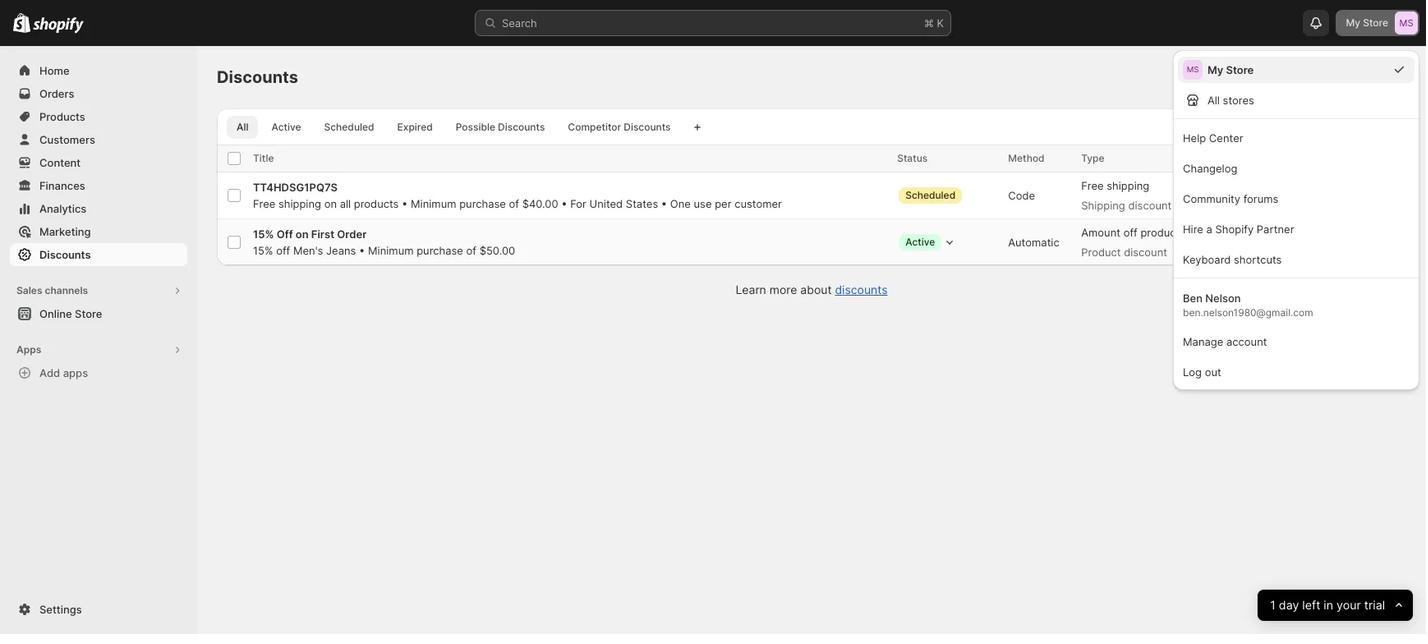 Task type: vqa. For each thing, say whether or not it's contained in the screenshot.
Community forums
yes



Task type: locate. For each thing, give the bounding box(es) containing it.
1 vertical spatial purchase
[[417, 244, 463, 257]]

1 horizontal spatial active
[[906, 236, 936, 248]]

1 vertical spatial not set to combine
[[1218, 236, 1315, 249]]

1 vertical spatial my store
[[1208, 63, 1254, 76]]

set up shortcuts
[[1239, 236, 1255, 249]]

customer
[[735, 197, 782, 210]]

my up all stores
[[1208, 63, 1224, 76]]

purchase up $50.00
[[460, 197, 506, 210]]

tt4hdsg1pq7s
[[253, 181, 338, 194]]

1 vertical spatial discount
[[1129, 199, 1172, 212]]

tab list
[[224, 115, 684, 139]]

0 vertical spatial set
[[1239, 189, 1255, 202]]

set for free shipping shipping discount
[[1239, 189, 1255, 202]]

store up the create discount
[[1364, 16, 1389, 29]]

ben nelson ben.nelson1980@gmail.com
[[1184, 292, 1314, 319]]

free up shipping
[[1082, 179, 1104, 192]]

1 vertical spatial set
[[1239, 236, 1255, 249]]

shipping up shipping
[[1107, 179, 1150, 192]]

combine for free shipping shipping discount
[[1271, 189, 1315, 202]]

0 vertical spatial active
[[272, 121, 301, 133]]

1 vertical spatial shipping
[[279, 197, 321, 210]]

0 vertical spatial scheduled
[[324, 121, 374, 133]]

marketing
[[39, 225, 91, 238]]

tab list containing all
[[224, 115, 684, 139]]

hire a shopify partner
[[1184, 223, 1295, 236]]

15%
[[253, 228, 274, 241], [253, 244, 273, 257]]

0 vertical spatial store
[[1364, 16, 1389, 29]]

discount inside the amount off products product discount
[[1124, 246, 1168, 259]]

ben.nelson1980@gmail.com
[[1184, 307, 1314, 319]]

all left active link in the left of the page
[[237, 121, 249, 133]]

discounts down marketing
[[39, 248, 91, 261]]

title
[[253, 152, 274, 164]]

scheduled right active link in the left of the page
[[324, 121, 374, 133]]

scheduled down status
[[906, 189, 956, 201]]

my up the create discount
[[1347, 16, 1361, 29]]

1 horizontal spatial free
[[1082, 179, 1104, 192]]

1 vertical spatial off
[[276, 244, 290, 257]]

1 not set to combine from the top
[[1218, 189, 1315, 202]]

shipping down tt4hdsg1pq7s
[[279, 197, 321, 210]]

active up "title" button
[[272, 121, 301, 133]]

menu
[[1174, 50, 1420, 390]]

purchase left $50.00
[[417, 244, 463, 257]]

store
[[1364, 16, 1389, 29], [1227, 63, 1254, 76], [75, 307, 102, 321]]

log out button
[[1179, 358, 1415, 385]]

free down tt4hdsg1pq7s
[[253, 197, 276, 210]]

0 horizontal spatial shipping
[[279, 197, 321, 210]]

scheduled
[[324, 121, 374, 133], [906, 189, 956, 201]]

discounts
[[217, 67, 298, 87], [498, 121, 545, 133], [624, 121, 671, 133], [39, 248, 91, 261]]

discounts right competitor
[[624, 121, 671, 133]]

1 set from the top
[[1239, 189, 1255, 202]]

my store
[[1347, 16, 1389, 29], [1208, 63, 1254, 76]]

k
[[937, 16, 944, 30]]

1 vertical spatial scheduled
[[906, 189, 956, 201]]

my store up all stores
[[1208, 63, 1254, 76]]

free inside free shipping shipping discount
[[1082, 179, 1104, 192]]

all
[[1208, 94, 1220, 107], [237, 121, 249, 133]]

combinations
[[1218, 152, 1283, 164]]

to up shortcuts
[[1258, 236, 1268, 249]]

products
[[354, 197, 399, 210], [1141, 226, 1186, 239]]

0 vertical spatial off
[[1124, 226, 1138, 239]]

minimum up 15% off on first order 15% off men's jeans • minimum purchase of $50.00
[[411, 197, 457, 210]]

2 set from the top
[[1239, 236, 1255, 249]]

discount right product at the right top
[[1124, 246, 1168, 259]]

combine
[[1271, 189, 1315, 202], [1271, 236, 1315, 249]]

0 horizontal spatial off
[[276, 244, 290, 257]]

0 horizontal spatial all
[[237, 121, 249, 133]]

of left $50.00
[[466, 244, 477, 257]]

1 vertical spatial minimum
[[368, 244, 414, 257]]

not set to combine
[[1218, 189, 1315, 202], [1218, 236, 1315, 249]]

2 horizontal spatial store
[[1364, 16, 1389, 29]]

1 horizontal spatial my store image
[[1396, 12, 1419, 35]]

discount right create
[[1356, 71, 1397, 83]]

my store image inside menu
[[1184, 60, 1203, 80]]

1 vertical spatial my store image
[[1184, 60, 1203, 80]]

scheduled link
[[314, 116, 384, 139]]

my store image up the create discount
[[1396, 12, 1419, 35]]

0 horizontal spatial on
[[296, 228, 309, 241]]

0 vertical spatial shipping
[[1107, 179, 1150, 192]]

1 horizontal spatial of
[[509, 197, 519, 210]]

$40.00
[[522, 197, 559, 210]]

add
[[39, 367, 60, 380]]

0 horizontal spatial free
[[253, 197, 276, 210]]

1 horizontal spatial scheduled
[[906, 189, 956, 201]]

products left a
[[1141, 226, 1186, 239]]

1 horizontal spatial shipping
[[1107, 179, 1150, 192]]

minimum
[[411, 197, 457, 210], [368, 244, 414, 257]]

discount
[[1356, 71, 1397, 83], [1129, 199, 1172, 212], [1124, 246, 1168, 259]]

left
[[1303, 598, 1321, 613]]

a
[[1207, 223, 1213, 236]]

to for amount off products product discount
[[1258, 236, 1268, 249]]

1 vertical spatial of
[[466, 244, 477, 257]]

learn more about discounts
[[736, 283, 888, 297]]

first
[[311, 228, 335, 241]]

my store image up the 'help' in the right of the page
[[1184, 60, 1203, 80]]

off right amount
[[1124, 226, 1138, 239]]

create
[[1322, 71, 1354, 83]]

1 vertical spatial all
[[237, 121, 249, 133]]

discounts link
[[10, 243, 187, 266]]

0 horizontal spatial active
[[272, 121, 301, 133]]

off down off at the top
[[276, 244, 290, 257]]

1 day left in your trial button
[[1258, 590, 1414, 621]]

competitor discounts link
[[558, 116, 681, 139]]

1 horizontal spatial on
[[324, 197, 337, 210]]

0 vertical spatial to
[[1258, 189, 1268, 202]]

1 horizontal spatial my
[[1347, 16, 1361, 29]]

free for free shipping shipping discount
[[1082, 179, 1104, 192]]

1 vertical spatial to
[[1258, 236, 1268, 249]]

all for all stores
[[1208, 94, 1220, 107]]

apps
[[63, 367, 88, 380]]

help center link
[[1179, 124, 1415, 151]]

all for all
[[237, 121, 249, 133]]

15% left off at the top
[[253, 228, 274, 241]]

ben
[[1184, 292, 1203, 305]]

0 horizontal spatial my store
[[1208, 63, 1254, 76]]

my inside menu
[[1208, 63, 1224, 76]]

0 vertical spatial of
[[509, 197, 519, 210]]

1 vertical spatial 15%
[[253, 244, 273, 257]]

products inside the amount off products product discount
[[1141, 226, 1186, 239]]

my store up the create discount
[[1347, 16, 1389, 29]]

online store link
[[10, 302, 187, 325]]

• left 'one'
[[662, 197, 668, 210]]

not
[[1218, 189, 1236, 202], [1218, 236, 1236, 249]]

0 vertical spatial 15%
[[253, 228, 274, 241]]

0 horizontal spatial my
[[1208, 63, 1224, 76]]

2 combine from the top
[[1271, 236, 1315, 249]]

15% left men's
[[253, 244, 273, 257]]

1 horizontal spatial all
[[1208, 94, 1220, 107]]

0 vertical spatial free
[[1082, 179, 1104, 192]]

shopify image
[[13, 13, 31, 33], [33, 17, 84, 33]]

$50.00
[[480, 244, 515, 257]]

not for amount off products product discount
[[1218, 236, 1236, 249]]

store down sales channels 'button'
[[75, 307, 102, 321]]

not down changelog
[[1218, 189, 1236, 202]]

combine up shortcuts
[[1271, 236, 1315, 249]]

0 vertical spatial discount
[[1356, 71, 1397, 83]]

off
[[1124, 226, 1138, 239], [276, 244, 290, 257]]

shortcuts
[[1234, 253, 1282, 266]]

combine down changelog link
[[1271, 189, 1315, 202]]

keyboard shortcuts button
[[1179, 246, 1415, 273]]

on inside 15% off on first order 15% off men's jeans • minimum purchase of $50.00
[[296, 228, 309, 241]]

to
[[1258, 189, 1268, 202], [1258, 236, 1268, 249]]

0 vertical spatial not set to combine
[[1218, 189, 1315, 202]]

export button
[[1255, 66, 1306, 89]]

analytics link
[[10, 197, 187, 220]]

automatic
[[1009, 236, 1060, 249]]

0 vertical spatial all
[[1208, 94, 1220, 107]]

discounts up all 'button'
[[217, 67, 298, 87]]

to up partner
[[1258, 189, 1268, 202]]

set up hire a shopify partner
[[1239, 189, 1255, 202]]

2 not set to combine from the top
[[1218, 236, 1315, 249]]

1 vertical spatial products
[[1141, 226, 1186, 239]]

purchase inside 15% off on first order 15% off men's jeans • minimum purchase of $50.00
[[417, 244, 463, 257]]

for
[[571, 197, 587, 210]]

1 not from the top
[[1218, 189, 1236, 202]]

apps button
[[10, 339, 187, 362]]

active link
[[262, 116, 311, 139]]

active inside active dropdown button
[[906, 236, 936, 248]]

0 vertical spatial minimum
[[411, 197, 457, 210]]

minimum right jeans on the top
[[368, 244, 414, 257]]

1 vertical spatial store
[[1227, 63, 1254, 76]]

1 vertical spatial my
[[1208, 63, 1224, 76]]

of left $40.00
[[509, 197, 519, 210]]

online
[[39, 307, 72, 321]]

all inside menu
[[1208, 94, 1220, 107]]

on for first
[[296, 228, 309, 241]]

0 horizontal spatial shopify image
[[13, 13, 31, 33]]

order
[[337, 228, 367, 241]]

active
[[272, 121, 301, 133], [906, 236, 936, 248]]

discount inside free shipping shipping discount
[[1129, 199, 1172, 212]]

not up keyboard shortcuts
[[1218, 236, 1236, 249]]

1 horizontal spatial store
[[1227, 63, 1254, 76]]

create discount
[[1322, 71, 1397, 83]]

to for free shipping shipping discount
[[1258, 189, 1268, 202]]

changelog link
[[1179, 155, 1415, 182]]

minimum inside 15% off on first order 15% off men's jeans • minimum purchase of $50.00
[[368, 244, 414, 257]]

help
[[1184, 132, 1207, 145]]

• down order
[[359, 244, 365, 257]]

1 combine from the top
[[1271, 189, 1315, 202]]

2 vertical spatial discount
[[1124, 246, 1168, 259]]

active down scheduled dropdown button at top
[[906, 236, 936, 248]]

1 vertical spatial not
[[1218, 236, 1236, 249]]

• up 15% off on first order 15% off men's jeans • minimum purchase of $50.00
[[402, 197, 408, 210]]

sales channels button
[[10, 279, 187, 302]]

shipping inside free shipping shipping discount
[[1107, 179, 1150, 192]]

0 horizontal spatial scheduled
[[324, 121, 374, 133]]

search
[[502, 16, 537, 30]]

2 not from the top
[[1218, 236, 1236, 249]]

not set to combine up shortcuts
[[1218, 236, 1315, 249]]

store up the stores
[[1227, 63, 1254, 76]]

store inside menu
[[1227, 63, 1254, 76]]

1 vertical spatial active
[[906, 236, 936, 248]]

1 to from the top
[[1258, 189, 1268, 202]]

1
[[1271, 598, 1276, 613]]

1 horizontal spatial products
[[1141, 226, 1186, 239]]

1 vertical spatial free
[[253, 197, 276, 210]]

• inside 15% off on first order 15% off men's jeans • minimum purchase of $50.00
[[359, 244, 365, 257]]

hire a shopify partner link
[[1179, 215, 1415, 242]]

on right off at the top
[[296, 228, 309, 241]]

0 horizontal spatial of
[[466, 244, 477, 257]]

1 vertical spatial combine
[[1271, 236, 1315, 249]]

1 horizontal spatial my store
[[1347, 16, 1389, 29]]

all inside 'button'
[[237, 121, 249, 133]]

2 vertical spatial store
[[75, 307, 102, 321]]

0 vertical spatial my
[[1347, 16, 1361, 29]]

expired link
[[388, 116, 443, 139]]

day
[[1279, 598, 1299, 613]]

0 horizontal spatial store
[[75, 307, 102, 321]]

export
[[1265, 71, 1296, 83]]

analytics
[[39, 202, 87, 215]]

free for free shipping on all products • minimum purchase of $40.00 • for united states • one use per customer
[[253, 197, 276, 210]]

2 to from the top
[[1258, 236, 1268, 249]]

orders
[[39, 87, 74, 100]]

15% off on first order 15% off men's jeans • minimum purchase of $50.00
[[253, 228, 515, 257]]

1 15% from the top
[[253, 228, 274, 241]]

0 horizontal spatial products
[[354, 197, 399, 210]]

my store image
[[1396, 12, 1419, 35], [1184, 60, 1203, 80]]

manage
[[1184, 335, 1224, 348]]

products right all in the top of the page
[[354, 197, 399, 210]]

all left the stores
[[1208, 94, 1220, 107]]

1 day left in your trial
[[1271, 598, 1386, 613]]

per
[[715, 197, 732, 210]]

0 vertical spatial combine
[[1271, 189, 1315, 202]]

not set to combine up partner
[[1218, 189, 1315, 202]]

1 vertical spatial on
[[296, 228, 309, 241]]

1 horizontal spatial off
[[1124, 226, 1138, 239]]

0 vertical spatial on
[[324, 197, 337, 210]]

on left all in the top of the page
[[324, 197, 337, 210]]

possible discounts link
[[446, 116, 555, 139]]

0 horizontal spatial my store image
[[1184, 60, 1203, 80]]

discount up the amount off products product discount
[[1129, 199, 1172, 212]]

active inside active link
[[272, 121, 301, 133]]

0 vertical spatial not
[[1218, 189, 1236, 202]]

scheduled button
[[898, 179, 981, 212]]



Task type: describe. For each thing, give the bounding box(es) containing it.
nelson
[[1206, 292, 1241, 305]]

help center
[[1184, 132, 1244, 145]]

changelog
[[1184, 162, 1238, 175]]

states
[[626, 197, 659, 210]]

shipping for shipping
[[1107, 179, 1150, 192]]

content
[[39, 156, 81, 169]]

use
[[694, 197, 712, 210]]

set for amount off products product discount
[[1239, 236, 1255, 249]]

off inside 15% off on first order 15% off men's jeans • minimum purchase of $50.00
[[276, 244, 290, 257]]

0 vertical spatial my store image
[[1396, 12, 1419, 35]]

2 15% from the top
[[253, 244, 273, 257]]

manage account
[[1184, 335, 1268, 348]]

not set to combine for free shipping shipping discount
[[1218, 189, 1315, 202]]

united
[[590, 197, 623, 210]]

of inside 15% off on first order 15% off men's jeans • minimum purchase of $50.00
[[466, 244, 477, 257]]

hire
[[1184, 223, 1204, 236]]

amount off products product discount
[[1082, 226, 1186, 259]]

amount
[[1082, 226, 1121, 239]]

scheduled inside scheduled link
[[324, 121, 374, 133]]

products link
[[10, 105, 187, 128]]

add apps button
[[10, 362, 187, 385]]

discount inside the create discount button
[[1356, 71, 1397, 83]]

sales channels
[[16, 284, 88, 297]]

⌘ k
[[925, 16, 944, 30]]

method
[[1009, 152, 1045, 164]]

free shipping on all products • minimum purchase of $40.00 • for united states • one use per customer
[[253, 197, 782, 210]]

home link
[[10, 59, 187, 82]]

content link
[[10, 151, 187, 174]]

channels
[[45, 284, 88, 297]]

marketing link
[[10, 220, 187, 243]]

partner
[[1257, 223, 1295, 236]]

all
[[340, 197, 351, 210]]

all button
[[227, 116, 258, 139]]

0 vertical spatial my store
[[1347, 16, 1389, 29]]

⌘
[[925, 16, 934, 30]]

1 horizontal spatial shopify image
[[33, 17, 84, 33]]

online store
[[39, 307, 102, 321]]

competitor discounts
[[568, 121, 671, 133]]

your
[[1337, 598, 1361, 613]]

product
[[1082, 246, 1121, 259]]

not for free shipping shipping discount
[[1218, 189, 1236, 202]]

community
[[1184, 192, 1241, 205]]

online store button
[[0, 302, 197, 325]]

in
[[1324, 598, 1334, 613]]

settings
[[39, 603, 82, 616]]

community forums
[[1184, 192, 1279, 205]]

trial
[[1365, 598, 1386, 613]]

0 vertical spatial products
[[354, 197, 399, 210]]

all stores
[[1208, 94, 1255, 107]]

menu containing my store
[[1174, 50, 1420, 390]]

add apps
[[39, 367, 88, 380]]

about
[[801, 283, 832, 297]]

apps
[[16, 344, 41, 356]]

out
[[1205, 366, 1222, 379]]

0 vertical spatial purchase
[[460, 197, 506, 210]]

log
[[1184, 366, 1202, 379]]

possible discounts
[[456, 121, 545, 133]]

not set to combine for amount off products product discount
[[1218, 236, 1315, 249]]

one
[[671, 197, 691, 210]]

status
[[898, 152, 928, 164]]

shipping for on
[[279, 197, 321, 210]]

discounts right possible
[[498, 121, 545, 133]]

title button
[[253, 150, 290, 167]]

settings link
[[10, 598, 187, 621]]

manage account link
[[1179, 328, 1415, 355]]

forums
[[1244, 192, 1279, 205]]

shipping
[[1082, 199, 1126, 212]]

combine for amount off products product discount
[[1271, 236, 1315, 249]]

active button
[[898, 226, 960, 259]]

products
[[39, 110, 85, 123]]

expired
[[397, 121, 433, 133]]

scheduled inside scheduled dropdown button
[[906, 189, 956, 201]]

store inside button
[[75, 307, 102, 321]]

account
[[1227, 335, 1268, 348]]

code
[[1009, 189, 1036, 202]]

keyboard shortcuts
[[1184, 253, 1282, 266]]

create discount button
[[1312, 66, 1407, 89]]

stores
[[1223, 94, 1255, 107]]

all stores link
[[1179, 86, 1415, 113]]

• left for
[[562, 197, 568, 210]]

keyboard
[[1184, 253, 1232, 266]]

home
[[39, 64, 70, 77]]

off
[[277, 228, 293, 241]]

sales
[[16, 284, 42, 297]]

learn
[[736, 283, 767, 297]]

competitor
[[568, 121, 621, 133]]

off inside the amount off products product discount
[[1124, 226, 1138, 239]]

more
[[770, 283, 798, 297]]

type
[[1082, 152, 1105, 164]]

discounts link
[[835, 283, 888, 297]]

on for all
[[324, 197, 337, 210]]

customers
[[39, 133, 95, 146]]



